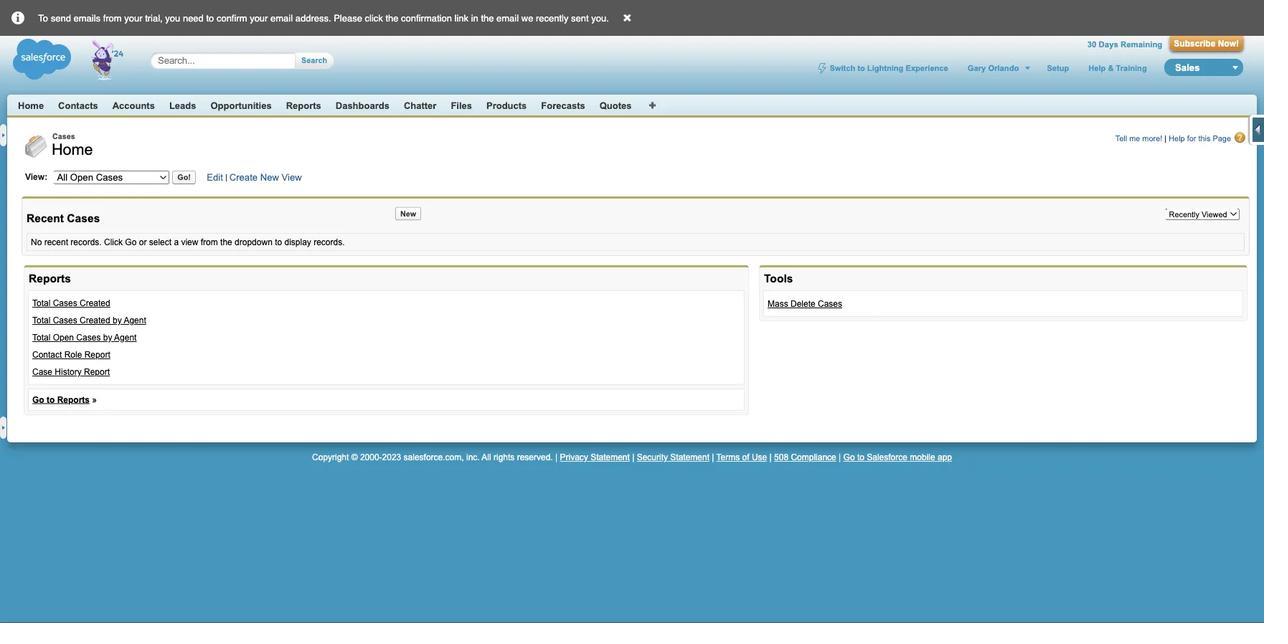 Task type: locate. For each thing, give the bounding box(es) containing it.
click
[[104, 237, 123, 247]]

1 horizontal spatial your
[[250, 13, 268, 23]]

2 horizontal spatial go
[[843, 453, 855, 463]]

1 vertical spatial total
[[32, 316, 50, 325]]

2 statement from the left
[[670, 453, 710, 463]]

dashboards link
[[336, 100, 390, 111]]

0 vertical spatial help
[[1089, 63, 1106, 72]]

switch to lightning experience link
[[816, 63, 950, 74]]

the
[[386, 13, 399, 23], [481, 13, 494, 23], [220, 237, 232, 247]]

view
[[181, 237, 198, 247]]

compliance
[[791, 453, 836, 463]]

2 report from the top
[[84, 367, 110, 377]]

contact role report
[[32, 350, 110, 360]]

accounts link
[[112, 100, 155, 111]]

view
[[282, 172, 302, 183]]

your
[[124, 13, 142, 23], [250, 13, 268, 23]]

view:
[[25, 172, 47, 182]]

contacts link
[[58, 100, 98, 111]]

agent down total cases created by agent "link"
[[114, 333, 137, 343]]

| right compliance
[[839, 453, 841, 463]]

case history report link
[[32, 367, 110, 377]]

1 vertical spatial from
[[201, 237, 218, 247]]

products
[[486, 100, 527, 111]]

in
[[471, 13, 478, 23]]

cases right delete in the right top of the page
[[818, 299, 842, 309]]

1 horizontal spatial help
[[1169, 134, 1185, 143]]

1 horizontal spatial statement
[[670, 453, 710, 463]]

reports left dashboards
[[286, 100, 321, 111]]

to left the salesforce
[[857, 453, 865, 463]]

email left the address.
[[271, 13, 293, 23]]

open
[[53, 333, 74, 343]]

or
[[139, 237, 147, 247]]

1 horizontal spatial by
[[113, 316, 122, 325]]

email left we
[[497, 13, 519, 23]]

1 report from the top
[[84, 350, 110, 360]]

delete
[[791, 299, 816, 309]]

gary orlando
[[968, 63, 1019, 72]]

created for total cases created by agent
[[80, 316, 110, 325]]

|
[[1165, 134, 1167, 143], [225, 173, 227, 182], [555, 453, 558, 463], [632, 453, 634, 463], [712, 453, 714, 463], [770, 453, 772, 463], [839, 453, 841, 463]]

help inside help for this page link
[[1169, 134, 1185, 143]]

security statement link
[[637, 453, 710, 463]]

opportunities link
[[211, 100, 272, 111]]

you
[[165, 13, 180, 23]]

address.
[[295, 13, 331, 23]]

0 horizontal spatial help
[[1089, 63, 1106, 72]]

©
[[351, 453, 358, 463]]

contact role report link
[[32, 350, 110, 360]]

home up case image
[[18, 100, 44, 111]]

1 horizontal spatial records.
[[314, 237, 345, 247]]

reports left »
[[57, 395, 90, 405]]

by
[[113, 316, 122, 325], [103, 333, 112, 343]]

total for total open cases by agent
[[32, 333, 50, 343]]

chatter link
[[404, 100, 437, 111]]

agent up total open cases by agent
[[124, 316, 146, 325]]

1 vertical spatial created
[[80, 316, 110, 325]]

cases
[[52, 132, 75, 141], [67, 212, 100, 225], [53, 298, 77, 308], [818, 299, 842, 309], [53, 316, 77, 325], [76, 333, 101, 343]]

cases up recent
[[67, 212, 100, 225]]

your right 'confirm'
[[250, 13, 268, 23]]

dropdown
[[235, 237, 273, 247]]

a
[[174, 237, 179, 247]]

mass
[[768, 299, 788, 309]]

created
[[80, 298, 110, 308], [80, 316, 110, 325]]

| right edit
[[225, 173, 227, 182]]

mobile
[[910, 453, 935, 463]]

agent for total cases created by agent
[[124, 316, 146, 325]]

chatter
[[404, 100, 437, 111]]

0 vertical spatial report
[[84, 350, 110, 360]]

0 horizontal spatial your
[[124, 13, 142, 23]]

terms
[[716, 453, 740, 463]]

created up total open cases by agent
[[80, 316, 110, 325]]

records.
[[71, 237, 102, 247], [314, 237, 345, 247]]

terms of use link
[[716, 453, 767, 463]]

edit
[[207, 172, 223, 183]]

the right in
[[481, 13, 494, 23]]

from right emails
[[103, 13, 122, 23]]

go to salesforce mobile app link
[[843, 453, 952, 463]]

0 horizontal spatial the
[[220, 237, 232, 247]]

records. right display on the top of the page
[[314, 237, 345, 247]]

statement
[[591, 453, 630, 463], [670, 453, 710, 463]]

help
[[1089, 63, 1106, 72], [1169, 134, 1185, 143]]

forecasts link
[[541, 100, 585, 111]]

None button
[[1170, 36, 1243, 51], [296, 52, 327, 69], [172, 171, 196, 184], [395, 207, 421, 221], [1170, 36, 1243, 51], [296, 52, 327, 69], [172, 171, 196, 184], [395, 207, 421, 221]]

0 horizontal spatial email
[[271, 13, 293, 23]]

0 horizontal spatial from
[[103, 13, 122, 23]]

»
[[92, 395, 97, 405]]

your left trial, at the top left
[[124, 13, 142, 23]]

1 horizontal spatial email
[[497, 13, 519, 23]]

report
[[84, 350, 110, 360], [84, 367, 110, 377]]

quotes link
[[600, 100, 632, 111]]

home
[[18, 100, 44, 111], [52, 141, 93, 158]]

privacy
[[560, 453, 588, 463]]

the left dropdown
[[220, 237, 232, 247]]

copyright © 2000-2023 salesforce.com, inc. all rights reserved. | privacy statement | security statement | terms of use | 508 compliance | go to salesforce mobile app
[[312, 453, 952, 463]]

1 vertical spatial go
[[32, 395, 44, 405]]

setup
[[1047, 63, 1069, 72]]

edit | create new view
[[207, 172, 302, 183]]

to down "case"
[[47, 395, 55, 405]]

2 your from the left
[[250, 13, 268, 23]]

close image
[[611, 2, 644, 23]]

created for total cases created
[[80, 298, 110, 308]]

0 vertical spatial from
[[103, 13, 122, 23]]

from right the view
[[201, 237, 218, 247]]

total down "total cases created" "link"
[[32, 316, 50, 325]]

| inside edit | create new view
[[225, 173, 227, 182]]

case history report
[[32, 367, 110, 377]]

help left for
[[1169, 134, 1185, 143]]

cases down total cases created by agent "link"
[[76, 333, 101, 343]]

508 compliance link
[[774, 453, 836, 463]]

1 vertical spatial report
[[84, 367, 110, 377]]

no
[[31, 237, 42, 247]]

1 horizontal spatial from
[[201, 237, 218, 247]]

1 vertical spatial by
[[103, 333, 112, 343]]

| left 508 on the right
[[770, 453, 772, 463]]

0 horizontal spatial records.
[[71, 237, 102, 247]]

0 vertical spatial by
[[113, 316, 122, 325]]

total up "contact"
[[32, 333, 50, 343]]

1 created from the top
[[80, 298, 110, 308]]

app
[[938, 453, 952, 463]]

0 vertical spatial created
[[80, 298, 110, 308]]

to right switch
[[858, 63, 865, 72]]

2 total from the top
[[32, 316, 50, 325]]

1 horizontal spatial go
[[125, 237, 137, 247]]

report up »
[[84, 367, 110, 377]]

2 created from the top
[[80, 316, 110, 325]]

history
[[55, 367, 82, 377]]

help & training link
[[1087, 63, 1148, 72]]

go right compliance
[[843, 453, 855, 463]]

tools
[[764, 273, 793, 285]]

2 horizontal spatial the
[[481, 13, 494, 23]]

help for this page
[[1169, 134, 1231, 143]]

home right case image
[[52, 141, 93, 158]]

reports up "total cases created" "link"
[[29, 273, 71, 285]]

1 vertical spatial home
[[52, 141, 93, 158]]

training
[[1116, 63, 1147, 72]]

1 email from the left
[[271, 13, 293, 23]]

help left & at the top right of the page
[[1089, 63, 1106, 72]]

0 horizontal spatial home
[[18, 100, 44, 111]]

| right more!
[[1165, 134, 1167, 143]]

by down the total cases created by agent
[[103, 333, 112, 343]]

days
[[1099, 40, 1118, 49]]

copyright
[[312, 453, 349, 463]]

products link
[[486, 100, 527, 111]]

0 horizontal spatial go
[[32, 395, 44, 405]]

switch
[[830, 63, 855, 72]]

statement right the security
[[670, 453, 710, 463]]

1 vertical spatial help
[[1169, 134, 1185, 143]]

total cases created link
[[32, 298, 110, 308]]

0 horizontal spatial by
[[103, 333, 112, 343]]

go
[[125, 237, 137, 247], [32, 395, 44, 405], [843, 453, 855, 463]]

1 horizontal spatial the
[[386, 13, 399, 23]]

2 records. from the left
[[314, 237, 345, 247]]

lightning
[[867, 63, 904, 72]]

created up the total cases created by agent
[[80, 298, 110, 308]]

1 vertical spatial agent
[[114, 333, 137, 343]]

total up total cases created by agent "link"
[[32, 298, 50, 308]]

page
[[1213, 134, 1231, 143]]

salesforce
[[867, 453, 908, 463]]

go down "case"
[[32, 395, 44, 405]]

1 total from the top
[[32, 298, 50, 308]]

2023
[[382, 453, 401, 463]]

cases right case image
[[52, 132, 75, 141]]

from
[[103, 13, 122, 23], [201, 237, 218, 247]]

1 horizontal spatial home
[[52, 141, 93, 158]]

by up total open cases by agent
[[113, 316, 122, 325]]

statement right privacy
[[591, 453, 630, 463]]

0 vertical spatial total
[[32, 298, 50, 308]]

all
[[482, 453, 491, 463]]

go left or
[[125, 237, 137, 247]]

3 total from the top
[[32, 333, 50, 343]]

you.
[[591, 13, 609, 23]]

0 horizontal spatial statement
[[591, 453, 630, 463]]

the right click
[[386, 13, 399, 23]]

0 vertical spatial agent
[[124, 316, 146, 325]]

records. left the click
[[71, 237, 102, 247]]

report down total open cases by agent link on the bottom left of page
[[84, 350, 110, 360]]

case image
[[25, 136, 48, 159]]

total for total cases created by agent
[[32, 316, 50, 325]]

2 vertical spatial total
[[32, 333, 50, 343]]



Task type: vqa. For each thing, say whether or not it's contained in the screenshot.
personal information
no



Task type: describe. For each thing, give the bounding box(es) containing it.
recently
[[536, 13, 569, 23]]

forecasts
[[541, 100, 585, 111]]

sent
[[571, 13, 589, 23]]

confirm
[[217, 13, 247, 23]]

cases home
[[52, 132, 93, 158]]

to right need
[[206, 13, 214, 23]]

for
[[1187, 134, 1196, 143]]

total open cases by agent link
[[32, 333, 137, 343]]

files link
[[451, 100, 472, 111]]

508
[[774, 453, 789, 463]]

reports link
[[286, 100, 321, 111]]

1 your from the left
[[124, 13, 142, 23]]

emails
[[74, 13, 100, 23]]

recent
[[44, 237, 68, 247]]

tell me more! |
[[1116, 134, 1169, 143]]

1 vertical spatial reports
[[29, 273, 71, 285]]

total cases created by agent link
[[32, 316, 146, 325]]

new
[[260, 172, 279, 183]]

help & training
[[1089, 63, 1147, 72]]

contacts
[[58, 100, 98, 111]]

confirmation
[[401, 13, 452, 23]]

edit link
[[207, 172, 223, 183]]

more!
[[1143, 134, 1163, 143]]

tell me more! link
[[1116, 134, 1163, 143]]

we
[[521, 13, 533, 23]]

report for case history report
[[84, 367, 110, 377]]

to send emails from your trial, you need to confirm your email address. please click the confirmation link in the email we recently sent you.
[[38, 13, 609, 23]]

by for created
[[113, 316, 122, 325]]

report for contact role report
[[84, 350, 110, 360]]

2 vertical spatial go
[[843, 453, 855, 463]]

of
[[742, 453, 749, 463]]

orlando
[[988, 63, 1019, 72]]

gary
[[968, 63, 986, 72]]

go to reports »
[[32, 395, 97, 405]]

role
[[64, 350, 82, 360]]

cases up open
[[53, 316, 77, 325]]

me
[[1129, 134, 1140, 143]]

contact
[[32, 350, 62, 360]]

accounts
[[112, 100, 155, 111]]

2 email from the left
[[497, 13, 519, 23]]

this
[[1199, 134, 1211, 143]]

sales
[[1175, 62, 1200, 73]]

total cases created
[[32, 298, 110, 308]]

leads
[[169, 100, 196, 111]]

0 vertical spatial reports
[[286, 100, 321, 111]]

1 statement from the left
[[591, 453, 630, 463]]

remaining
[[1121, 40, 1163, 49]]

salesforce.com image
[[9, 36, 135, 83]]

dashboards
[[336, 100, 390, 111]]

switch to lightning experience
[[830, 63, 948, 72]]

Search... text field
[[158, 55, 281, 66]]

use
[[752, 453, 767, 463]]

total cases created by agent
[[32, 316, 146, 325]]

30 days remaining
[[1088, 40, 1163, 49]]

reserved.
[[517, 453, 553, 463]]

total for total cases created
[[32, 298, 50, 308]]

files
[[451, 100, 472, 111]]

case
[[32, 367, 52, 377]]

&
[[1108, 63, 1114, 72]]

experience
[[906, 63, 948, 72]]

2000-
[[360, 453, 382, 463]]

need
[[183, 13, 204, 23]]

| left terms
[[712, 453, 714, 463]]

1 records. from the left
[[71, 237, 102, 247]]

security
[[637, 453, 668, 463]]

leads link
[[169, 100, 196, 111]]

30 days remaining link
[[1088, 40, 1163, 49]]

mass delete cases link
[[768, 299, 842, 309]]

cases inside cases home
[[52, 132, 75, 141]]

salesforce.com,
[[404, 453, 464, 463]]

| left privacy
[[555, 453, 558, 463]]

agent for total open cases by agent
[[114, 333, 137, 343]]

to left display on the top of the page
[[275, 237, 282, 247]]

home link
[[18, 100, 44, 111]]

setup link
[[1046, 63, 1071, 72]]

no recent records. click go or select a view from the dropdown to display records.
[[31, 237, 345, 247]]

rights
[[494, 453, 515, 463]]

30
[[1088, 40, 1097, 49]]

0 vertical spatial go
[[125, 237, 137, 247]]

all tabs image
[[649, 100, 657, 109]]

create new view link
[[229, 172, 302, 183]]

expand quick access menu image
[[1253, 123, 1264, 137]]

total open cases by agent
[[32, 333, 137, 343]]

0 vertical spatial home
[[18, 100, 44, 111]]

inc.
[[466, 453, 480, 463]]

2 vertical spatial reports
[[57, 395, 90, 405]]

go to reports link
[[32, 395, 90, 405]]

by for cases
[[103, 333, 112, 343]]

info image
[[0, 0, 36, 25]]

quotes
[[600, 100, 632, 111]]

help for help for this page
[[1169, 134, 1185, 143]]

cases up the total cases created by agent
[[53, 298, 77, 308]]

help for help & training
[[1089, 63, 1106, 72]]

privacy statement link
[[560, 453, 630, 463]]

| left the security
[[632, 453, 634, 463]]

help for this page link
[[1169, 132, 1246, 143]]



